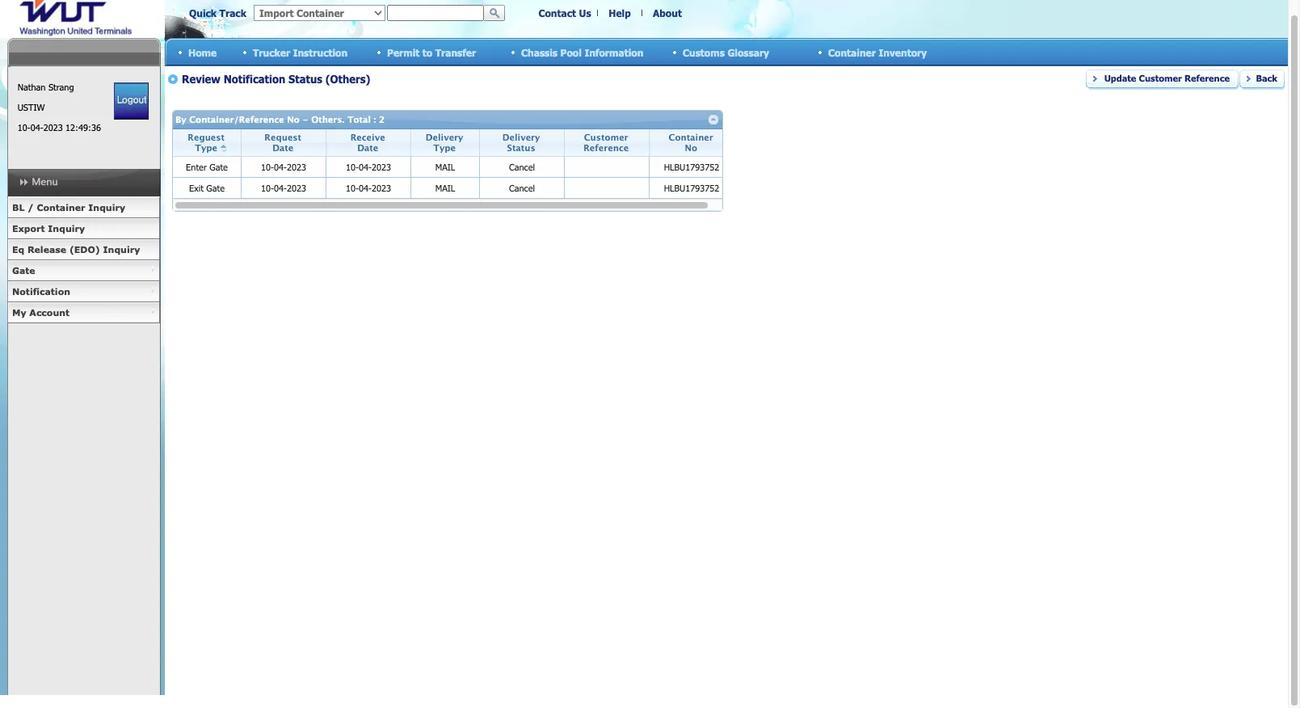 Task type: vqa. For each thing, say whether or not it's contained in the screenshot.
quick
yes



Task type: describe. For each thing, give the bounding box(es) containing it.
inquiry for (edo)
[[103, 244, 140, 255]]

gate link
[[7, 260, 160, 281]]

contact
[[539, 7, 576, 19]]

inquiry inside "link"
[[48, 223, 85, 234]]

export inquiry
[[12, 223, 85, 234]]

quick track
[[189, 7, 246, 19]]

contact us link
[[539, 7, 591, 19]]

pool
[[561, 46, 582, 58]]

help
[[609, 7, 631, 19]]

information
[[585, 46, 644, 58]]

export
[[12, 223, 45, 234]]

notification
[[12, 286, 70, 297]]

10-
[[17, 122, 30, 133]]

inventory
[[879, 46, 927, 58]]

(edo)
[[69, 244, 100, 255]]

nathan
[[17, 82, 46, 92]]

account
[[29, 307, 70, 318]]

trucker instruction
[[253, 46, 348, 58]]

instruction
[[293, 46, 348, 58]]

bl / container inquiry
[[12, 202, 125, 213]]

2023
[[43, 122, 63, 133]]

glossary
[[728, 46, 770, 58]]

0 vertical spatial container
[[829, 46, 876, 58]]

quick
[[189, 7, 217, 19]]

contact us
[[539, 7, 591, 19]]

container inside bl / container inquiry link
[[37, 202, 85, 213]]

12:49:36
[[66, 122, 101, 133]]

login image
[[114, 82, 149, 120]]

home
[[188, 46, 217, 58]]



Task type: locate. For each thing, give the bounding box(es) containing it.
0 vertical spatial inquiry
[[88, 202, 125, 213]]

customs
[[683, 46, 725, 58]]

gate
[[12, 265, 35, 276]]

about link
[[653, 7, 682, 19]]

container left inventory
[[829, 46, 876, 58]]

track
[[220, 7, 246, 19]]

notification link
[[7, 281, 160, 302]]

container inventory
[[829, 46, 927, 58]]

bl
[[12, 202, 25, 213]]

my account link
[[7, 302, 160, 323]]

1 horizontal spatial container
[[829, 46, 876, 58]]

ustiw
[[17, 102, 45, 112]]

my account
[[12, 307, 70, 318]]

my
[[12, 307, 26, 318]]

to
[[423, 46, 433, 58]]

eq release (edo) inquiry
[[12, 244, 140, 255]]

10-04-2023 12:49:36
[[17, 122, 101, 133]]

inquiry right (edo)
[[103, 244, 140, 255]]

customs glossary
[[683, 46, 770, 58]]

release
[[27, 244, 66, 255]]

eq
[[12, 244, 24, 255]]

transfer
[[435, 46, 476, 58]]

None text field
[[387, 5, 484, 21]]

us
[[579, 7, 591, 19]]

chassis
[[521, 46, 558, 58]]

inquiry for container
[[88, 202, 125, 213]]

0 horizontal spatial container
[[37, 202, 85, 213]]

permit to transfer
[[387, 46, 476, 58]]

nathan strang
[[17, 82, 74, 92]]

about
[[653, 7, 682, 19]]

1 vertical spatial container
[[37, 202, 85, 213]]

container
[[829, 46, 876, 58], [37, 202, 85, 213]]

export inquiry link
[[7, 218, 160, 239]]

inquiry down bl / container inquiry on the left
[[48, 223, 85, 234]]

container up export inquiry
[[37, 202, 85, 213]]

inquiry up export inquiry "link"
[[88, 202, 125, 213]]

04-
[[30, 122, 43, 133]]

2 vertical spatial inquiry
[[103, 244, 140, 255]]

chassis pool information
[[521, 46, 644, 58]]

/
[[28, 202, 34, 213]]

1 vertical spatial inquiry
[[48, 223, 85, 234]]

bl / container inquiry link
[[7, 197, 160, 218]]

inquiry
[[88, 202, 125, 213], [48, 223, 85, 234], [103, 244, 140, 255]]

help link
[[609, 7, 631, 19]]

strang
[[48, 82, 74, 92]]

permit
[[387, 46, 420, 58]]

eq release (edo) inquiry link
[[7, 239, 160, 260]]

trucker
[[253, 46, 290, 58]]



